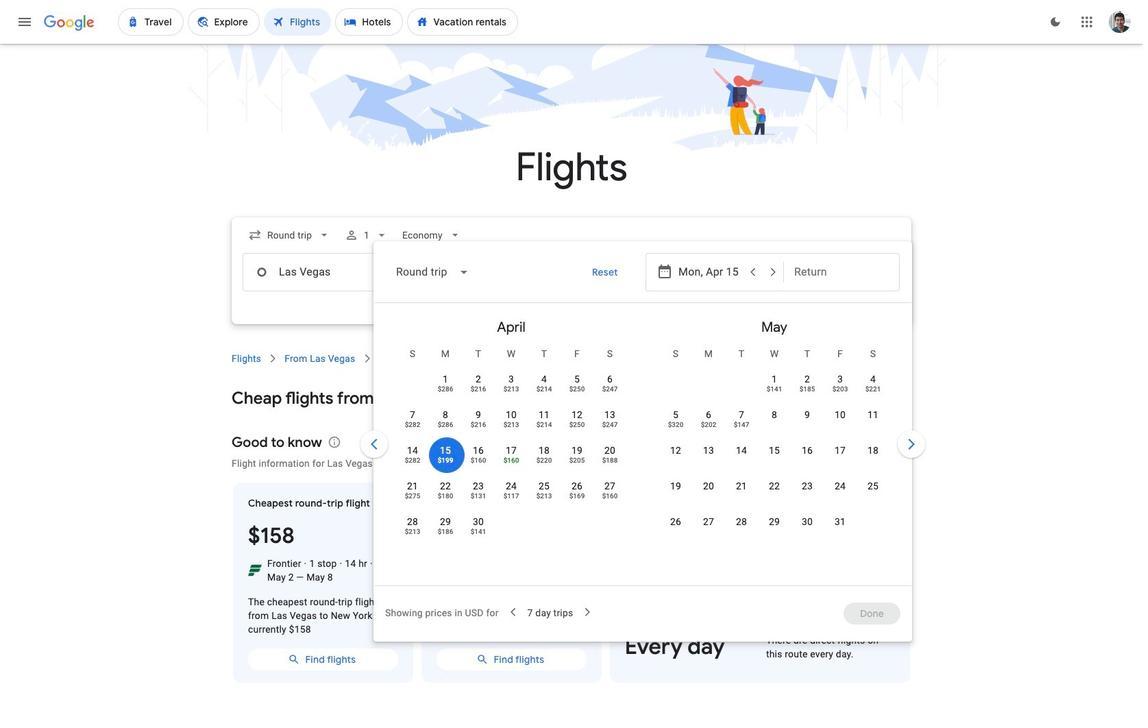 Task type: describe. For each thing, give the bounding box(es) containing it.
grid inside flight search box
[[380, 309, 907, 594]]

, 247 us dollars element for "saturday, april 6, 2024" element on the bottom of page
[[603, 386, 618, 393]]

, 214 us dollars element for the thursday, april 4, 2024 element
[[537, 386, 552, 393]]

, 286 us dollars element for monday, april 8, 2024 element
[[438, 422, 454, 429]]

wednesday, april 17, 2024 element
[[506, 444, 517, 457]]

sunday, may 19, 2024 element
[[671, 479, 682, 493]]

, 286 us dollars element for the monday, april 1, 2024 element
[[438, 386, 454, 393]]

tuesday, april 23, 2024 element
[[473, 479, 484, 493]]

previous image
[[358, 428, 391, 461]]

wednesday, april 10, 2024 element
[[506, 408, 517, 422]]

, 213 us dollars element for the wednesday, april 3, 2024 element
[[504, 386, 519, 393]]

monday, may 13, 2024 element
[[704, 444, 715, 457]]

, 250 us dollars element for friday, april 5, 2024 element
[[570, 386, 585, 393]]

, 275 us dollars element
[[405, 493, 421, 500]]

monday, april 29, 2024 element
[[440, 515, 451, 529]]

, 141 us dollars element for the wednesday, may 1, 2024 element
[[767, 386, 783, 393]]

thursday, may 23, 2024 element
[[802, 479, 813, 493]]

tuesday, may 21, 2024 element
[[736, 479, 748, 493]]

, 141 us dollars element for the tuesday, april 30, 2024 element
[[471, 529, 486, 536]]

monday, april 15, 2024, departure date. element
[[440, 444, 451, 457]]

, 147 us dollars element
[[734, 422, 750, 429]]

monday, april 1, 2024 element
[[443, 372, 449, 386]]

, 282 us dollars element for sunday, april 7, 2024 element
[[405, 422, 421, 429]]

wednesday, may 22, 2024 element
[[769, 479, 780, 493]]

, 131 us dollars element
[[471, 493, 486, 500]]

thursday, may 16, 2024 element
[[802, 444, 813, 457]]

, 320 us dollars element
[[668, 422, 684, 429]]

sunday, april 21, 2024 element
[[407, 479, 418, 493]]

sunday, april 7, 2024 element
[[410, 408, 416, 422]]

thursday, april 11, 2024 element
[[539, 408, 550, 422]]

Where from? text field
[[243, 253, 436, 291]]

, 199 us dollars element
[[438, 457, 454, 464]]

sunday, april 28, 2024 element
[[407, 515, 418, 529]]

, 186 us dollars element
[[438, 529, 454, 536]]

, 282 us dollars element for sunday, april 14, 2024 element
[[405, 457, 421, 464]]

, 250 us dollars element for friday, april 12, 2024 element
[[570, 422, 585, 429]]

monday, may 20, 2024 element
[[704, 479, 715, 493]]

, 160 us dollars element for the tuesday, april 16, 2024 element
[[471, 457, 486, 464]]

Flight search field
[[221, 217, 929, 642]]

saturday, april 6, 2024 element
[[608, 372, 613, 386]]

wednesday, may 8, 2024 element
[[772, 408, 778, 422]]

monday, april 8, 2024 element
[[443, 408, 449, 422]]

friday, april 5, 2024 element
[[575, 372, 580, 386]]

wednesday, april 3, 2024 element
[[509, 372, 514, 386]]

monday, april 22, 2024 element
[[440, 479, 451, 493]]

, 160 us dollars element for wednesday, april 17, 2024 element
[[504, 457, 519, 464]]

saturday, april 13, 2024 element
[[605, 408, 616, 422]]

thursday, april 18, 2024 element
[[539, 444, 550, 457]]

, 213 us dollars element for thursday, april 25, 2024 element at the bottom left of the page
[[537, 493, 552, 500]]

wednesday, april 24, 2024 element
[[506, 479, 517, 493]]

monday, may 27, 2024 element
[[704, 515, 715, 529]]

, 205 us dollars element
[[570, 457, 585, 464]]



Task type: vqa. For each thing, say whether or not it's contained in the screenshot.
Send within Send to phone
no



Task type: locate. For each thing, give the bounding box(es) containing it.
row group
[[380, 309, 643, 580], [643, 309, 907, 580]]

, 160 us dollars element right , 169 us dollars element
[[603, 493, 618, 500]]

, 216 us dollars element up the tuesday, april 16, 2024 element
[[471, 422, 486, 429]]

, 141 us dollars element right ", 186 us dollars" element at left
[[471, 529, 486, 536]]

, 213 us dollars element for the wednesday, april 10, 2024 element
[[504, 422, 519, 429]]

1 vertical spatial , 216 us dollars element
[[471, 422, 486, 429]]

, 213 us dollars element up wednesday, april 17, 2024 element
[[504, 422, 519, 429]]

main menu image
[[16, 14, 33, 30]]

, 213 us dollars element left , 169 us dollars element
[[537, 493, 552, 500]]

, 180 us dollars element
[[438, 493, 454, 500]]

2 , 216 us dollars element from the top
[[471, 422, 486, 429]]

tuesday, april 9, 2024 element
[[476, 408, 481, 422]]

, 185 us dollars element
[[800, 386, 816, 393]]

0 vertical spatial , 286 us dollars element
[[438, 386, 454, 393]]

0 vertical spatial , 216 us dollars element
[[471, 386, 486, 393]]

, 141 us dollars element up wednesday, may 8, 2024 element
[[767, 386, 783, 393]]

1 horizontal spatial , 141 us dollars element
[[767, 386, 783, 393]]

1 , 282 us dollars element from the top
[[405, 422, 421, 429]]

2 horizontal spatial , 160 us dollars element
[[603, 493, 618, 500]]

, 247 us dollars element up saturday, april 20, 2024 element
[[603, 422, 618, 429]]

wednesday, may 15, 2024 element
[[769, 444, 780, 457]]

1 horizontal spatial  image
[[370, 557, 373, 571]]

, 247 us dollars element
[[603, 386, 618, 393], [603, 422, 618, 429]]

0 horizontal spatial , 141 us dollars element
[[471, 529, 486, 536]]

1 vertical spatial , 250 us dollars element
[[570, 422, 585, 429]]

, 216 us dollars element for tuesday, april 9, 2024 element
[[471, 422, 486, 429]]

0 horizontal spatial  image
[[340, 557, 342, 571]]

, 213 us dollars element up the wednesday, april 10, 2024 element
[[504, 386, 519, 393]]

0 vertical spatial , 247 us dollars element
[[603, 386, 618, 393]]

, 213 us dollars element
[[504, 386, 519, 393], [504, 422, 519, 429], [537, 493, 552, 500], [405, 529, 421, 536]]

sunday, may 26, 2024 element
[[671, 515, 682, 529]]

, 214 us dollars element for thursday, april 11, 2024 element
[[537, 422, 552, 429]]

1 vertical spatial , 247 us dollars element
[[603, 422, 618, 429]]

, 213 us dollars element left ", 186 us dollars" element at left
[[405, 529, 421, 536]]

2 , 250 us dollars element from the top
[[570, 422, 585, 429]]

2 row group from the left
[[643, 309, 907, 580]]

 image
[[304, 557, 307, 571]]

2  image from the left
[[370, 557, 373, 571]]

2 , 247 us dollars element from the top
[[603, 422, 618, 429]]

tuesday, april 30, 2024 element
[[473, 515, 484, 529]]

2 , 214 us dollars element from the top
[[537, 422, 552, 429]]

saturday, april 20, 2024 element
[[605, 444, 616, 457]]

, 216 us dollars element up tuesday, april 9, 2024 element
[[471, 386, 486, 393]]

, 282 us dollars element
[[405, 422, 421, 429], [405, 457, 421, 464]]

, 250 us dollars element up the "friday, april 19, 2024" element
[[570, 422, 585, 429]]

thursday, may 30, 2024 element
[[802, 515, 813, 529]]

1 vertical spatial , 286 us dollars element
[[438, 422, 454, 429]]

2 , 282 us dollars element from the top
[[405, 457, 421, 464]]

1 , 214 us dollars element from the top
[[537, 386, 552, 393]]

friday, april 26, 2024 element
[[572, 479, 583, 493]]

wednesday, may 1, 2024 element
[[772, 372, 778, 386]]

, 216 us dollars element
[[471, 386, 486, 393], [471, 422, 486, 429]]

0 vertical spatial , 214 us dollars element
[[537, 386, 552, 393]]

tuesday, april 16, 2024 element
[[473, 444, 484, 457]]

1 horizontal spatial , 160 us dollars element
[[504, 457, 519, 464]]

sunday, april 14, 2024 element
[[407, 444, 418, 457]]

1 vertical spatial , 282 us dollars element
[[405, 457, 421, 464]]

, 160 us dollars element
[[471, 457, 486, 464], [504, 457, 519, 464], [603, 493, 618, 500]]

, 247 us dollars element for the saturday, april 13, 2024 element
[[603, 422, 618, 429]]

swap origin and destination. image
[[431, 264, 447, 280]]

monday, may 6, 2024 element
[[706, 408, 712, 422]]

, 214 us dollars element up thursday, april 18, 2024 element
[[537, 422, 552, 429]]

None field
[[243, 223, 337, 248], [397, 223, 468, 248], [385, 256, 480, 289], [243, 223, 337, 248], [397, 223, 468, 248], [385, 256, 480, 289]]

, 220 us dollars element
[[537, 457, 552, 464]]

cell
[[824, 368, 857, 400], [857, 368, 890, 400], [824, 403, 857, 436], [857, 403, 890, 436], [824, 439, 857, 472], [857, 439, 890, 472], [824, 475, 857, 507], [857, 475, 890, 507], [824, 510, 857, 543]]

, 282 us dollars element up sunday, april 21, 2024 element
[[405, 457, 421, 464]]

1 row group from the left
[[380, 309, 643, 580]]

tuesday, may 7, 2024 element
[[739, 408, 745, 422]]

, 213 us dollars element for sunday, april 28, 2024 element
[[405, 529, 421, 536]]

Departure text field
[[679, 254, 774, 291], [679, 254, 742, 291]]

0 horizontal spatial , 160 us dollars element
[[471, 457, 486, 464]]

, 202 us dollars element
[[701, 422, 717, 429]]

sunday, may 12, 2024 element
[[671, 444, 682, 457]]

grid
[[380, 309, 907, 594]]

, 250 us dollars element up friday, april 12, 2024 element
[[570, 386, 585, 393]]

, 188 us dollars element
[[603, 457, 618, 464]]

, 160 us dollars element up tuesday, april 23, 2024 element
[[471, 457, 486, 464]]

0 vertical spatial , 282 us dollars element
[[405, 422, 421, 429]]

sunday, may 5, 2024 element
[[673, 408, 679, 422]]

friday, april 19, 2024 element
[[572, 444, 583, 457]]

, 247 us dollars element up the saturday, april 13, 2024 element
[[603, 386, 618, 393]]

Return text field
[[795, 254, 889, 291], [795, 254, 889, 291]]

, 286 us dollars element up monday, april 8, 2024 element
[[438, 386, 454, 393]]

tuesday, may 14, 2024 element
[[736, 444, 748, 457]]

, 282 us dollars element up sunday, april 14, 2024 element
[[405, 422, 421, 429]]

2 , 286 us dollars element from the top
[[438, 422, 454, 429]]

 image
[[340, 557, 342, 571], [370, 557, 373, 571]]

1 , 216 us dollars element from the top
[[471, 386, 486, 393]]

, 214 us dollars element
[[537, 386, 552, 393], [537, 422, 552, 429]]

0 vertical spatial , 141 us dollars element
[[767, 386, 783, 393]]

0 vertical spatial , 250 us dollars element
[[570, 386, 585, 393]]

, 141 us dollars element
[[767, 386, 783, 393], [471, 529, 486, 536]]

1 vertical spatial , 141 us dollars element
[[471, 529, 486, 536]]

, 216 us dollars element for tuesday, april 2, 2024 element
[[471, 386, 486, 393]]

1 vertical spatial , 214 us dollars element
[[537, 422, 552, 429]]

, 160 us dollars element up the wednesday, april 24, 2024 element
[[504, 457, 519, 464]]

wednesday, may 29, 2024 element
[[769, 515, 780, 529]]

tuesday, april 2, 2024 element
[[476, 372, 481, 386]]

saturday, april 27, 2024 element
[[605, 479, 616, 493]]

1 , 250 us dollars element from the top
[[570, 386, 585, 393]]

1  image from the left
[[340, 557, 342, 571]]

friday, april 12, 2024 element
[[572, 408, 583, 422]]

change appearance image
[[1040, 5, 1073, 38]]

, 214 us dollars element up thursday, april 11, 2024 element
[[537, 386, 552, 393]]

thursday, april 25, 2024 element
[[539, 479, 550, 493]]

1 , 286 us dollars element from the top
[[438, 386, 454, 393]]

row
[[429, 361, 627, 405], [758, 361, 890, 405], [396, 402, 627, 441], [660, 402, 890, 441], [396, 438, 627, 477], [660, 438, 890, 477], [396, 473, 627, 512], [660, 473, 890, 512], [396, 509, 495, 548], [660, 509, 857, 548]]

, 117 us dollars element
[[504, 493, 519, 500]]

, 169 us dollars element
[[570, 493, 585, 500]]

tuesday, may 28, 2024 element
[[736, 515, 748, 529]]

thursday, april 4, 2024 element
[[542, 372, 547, 386]]

1 , 247 us dollars element from the top
[[603, 386, 618, 393]]

, 286 us dollars element
[[438, 386, 454, 393], [438, 422, 454, 429]]

, 286 us dollars element up the monday, april 15, 2024, departure date. element
[[438, 422, 454, 429]]

, 160 us dollars element for saturday, april 27, 2024 element in the right of the page
[[603, 493, 618, 500]]

, 250 us dollars element
[[570, 386, 585, 393], [570, 422, 585, 429]]



